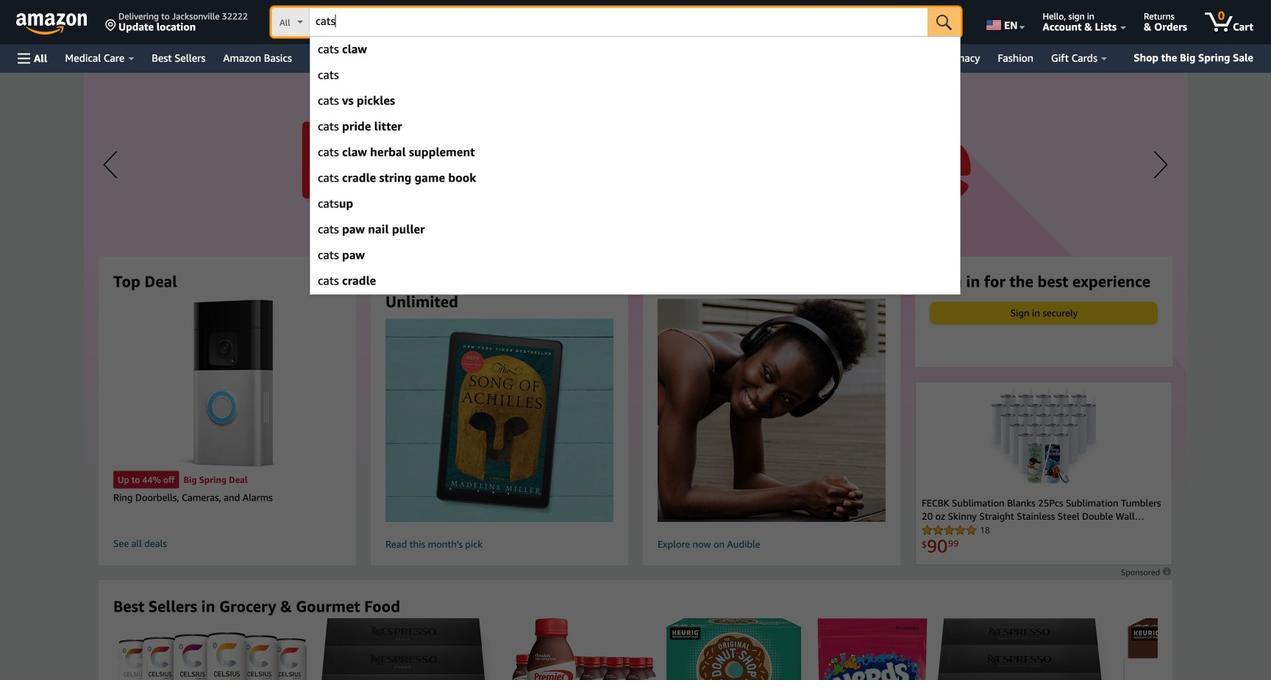 Task type: vqa. For each thing, say whether or not it's contained in the screenshot.
Amazon image
yes



Task type: describe. For each thing, give the bounding box(es) containing it.
celsius assorted flavors official variety pack, functional essential energy drinks, 12 fl oz (pack of 12) image
[[113, 632, 312, 680]]

editors' pick for march in kindle unlimited: the song of achilles by madeline miller image
[[373, 319, 626, 522]]

none submit inside search box
[[928, 7, 961, 37]]

a woman with headphones listens to audible. image
[[632, 299, 911, 522]]

mccafe premium medium roast k-cup coffee pods (32 pods) image
[[1127, 618, 1271, 680]]

big spring sale image
[[84, 73, 1187, 514]]

the original donut shop regular, single-serve keurig k-cup pods, medium roast coffee pods, 32 count image
[[665, 618, 810, 680]]

nespresso capsules vertuoline, double espresso chiaro, medium roast coffee, 10 count (pack of 3) coffee pods, brews 2.7... image
[[935, 618, 1119, 680]]

Search Amazon text field
[[310, 8, 928, 36]]

premier protein shake, chocolate, 30g protein 1g sugar 24 vitamins minerals nutrients to support immune health, 11.50 fl... image
[[511, 618, 658, 680]]



Task type: locate. For each thing, give the bounding box(es) containing it.
None search field
[[271, 7, 961, 38]]

amazon image
[[16, 13, 88, 35]]

ring doorbells, cameras, and alarms image
[[178, 299, 276, 468]]

navigation navigation
[[0, 0, 1271, 295]]

list
[[113, 618, 1271, 680]]

none search field inside navigation navigation
[[271, 7, 961, 38]]

None submit
[[928, 7, 961, 37]]

nespresso capsules vertuoline, medium and dark roast coffee, variety pack, stormio, odacio, melozio, 30 count, brews... image
[[319, 618, 504, 680]]

nerds gummy clusters candy, rainbow, resealable 8 ounce bag image
[[817, 618, 928, 680]]

main content
[[0, 73, 1271, 680]]



